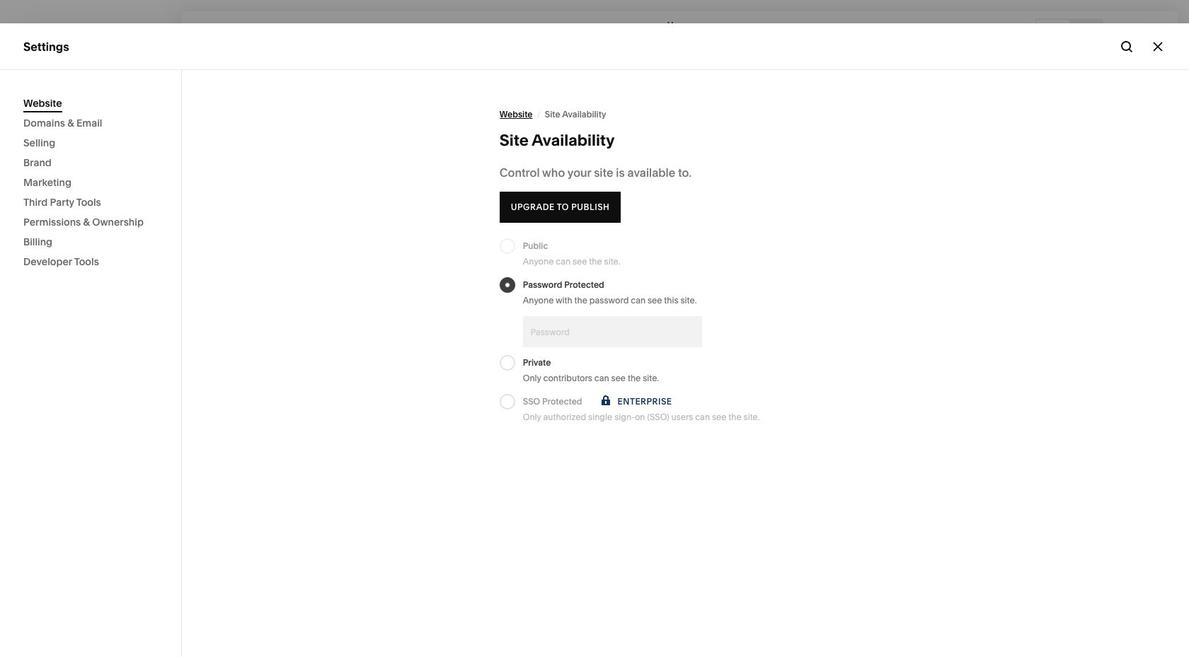 Task type: describe. For each thing, give the bounding box(es) containing it.
1 horizontal spatial search image
[[1119, 39, 1135, 54]]

style image
[[1116, 23, 1132, 39]]

0 horizontal spatial search image
[[142, 23, 157, 39]]

feature gate lock image
[[598, 394, 613, 410]]



Task type: locate. For each thing, give the bounding box(es) containing it.
tab list
[[1037, 19, 1102, 42]]

desktop image
[[1045, 23, 1061, 39]]

search image
[[142, 23, 157, 39], [1119, 39, 1135, 54]]

cross large image
[[1150, 39, 1166, 54]]

site preview image
[[1149, 23, 1165, 39]]

mobile image
[[1078, 23, 1094, 39]]

logo squarespace image
[[23, 23, 39, 39]]

Password password field
[[523, 316, 702, 348]]



